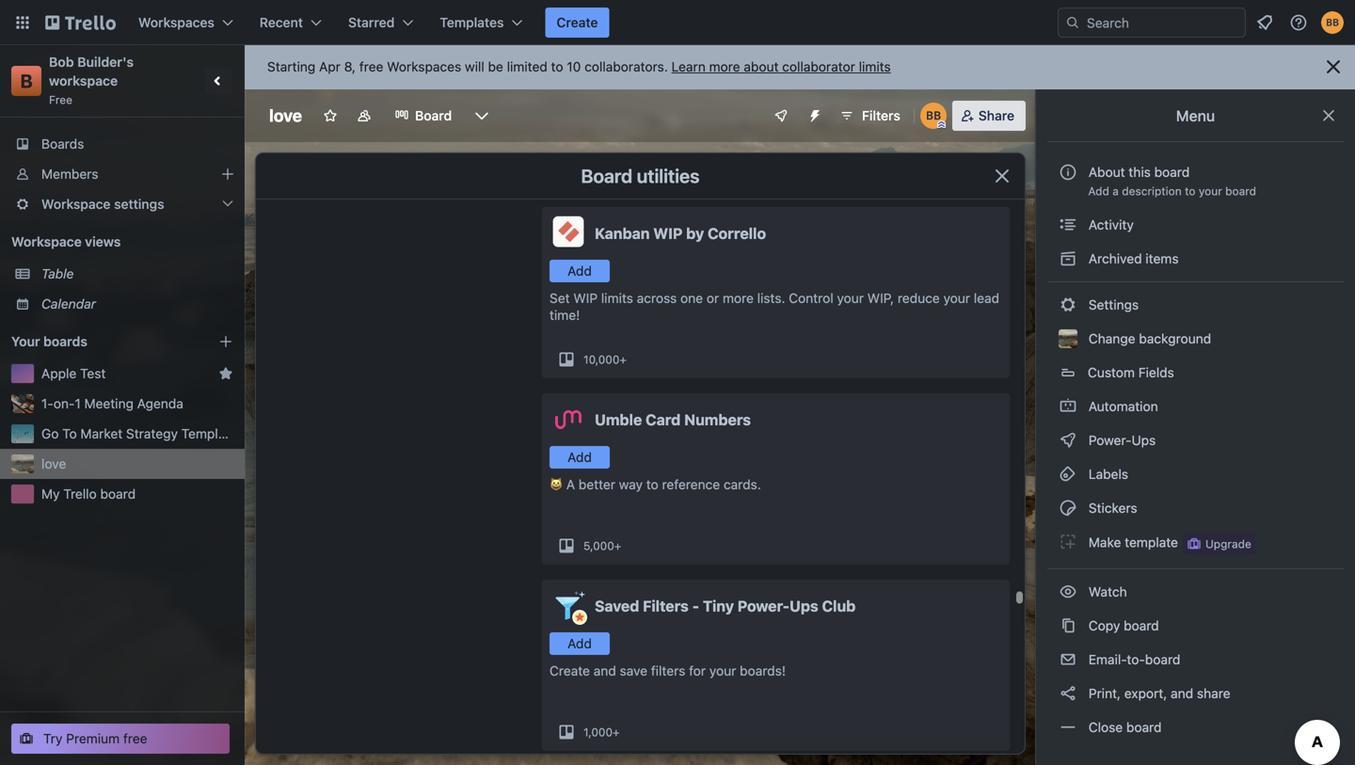 Task type: vqa. For each thing, say whether or not it's contained in the screenshot.
Christina Overa (christinaovera) icon
no



Task type: describe. For each thing, give the bounding box(es) containing it.
board up the to-
[[1124, 618, 1159, 633]]

your right 'for'
[[710, 663, 736, 679]]

or
[[707, 290, 719, 306]]

custom
[[1088, 365, 1135, 380]]

control
[[789, 290, 834, 306]]

template
[[1125, 535, 1178, 550]]

boards!
[[740, 663, 786, 679]]

workspace settings button
[[0, 189, 245, 219]]

filters button
[[834, 101, 906, 131]]

one
[[681, 290, 703, 306]]

template
[[181, 426, 237, 441]]

filters
[[651, 663, 686, 679]]

export,
[[1125, 686, 1167, 701]]

+ for tiny
[[613, 726, 620, 739]]

add button for kanban wip by corrello
[[550, 260, 610, 282]]

custom fields
[[1088, 365, 1174, 380]]

automation image
[[800, 101, 826, 127]]

wip,
[[868, 290, 894, 306]]

1 vertical spatial workspaces
[[387, 59, 461, 74]]

try premium free button
[[11, 724, 230, 754]]

upgrade
[[1206, 537, 1252, 551]]

0 horizontal spatial filters
[[643, 597, 689, 615]]

board link
[[383, 101, 463, 131]]

to
[[62, 426, 77, 441]]

saved
[[595, 597, 639, 615]]

tiny
[[703, 597, 734, 615]]

this member is an admin of this board. image
[[937, 120, 946, 129]]

love inside board name text box
[[269, 105, 302, 126]]

automation link
[[1048, 392, 1344, 422]]

lists.
[[757, 290, 785, 306]]

workspace views
[[11, 234, 121, 249]]

views
[[85, 234, 121, 249]]

a
[[566, 477, 575, 492]]

copy board
[[1085, 618, 1159, 633]]

-
[[692, 597, 699, 615]]

board down export,
[[1127, 720, 1162, 735]]

add inside 'about this board add a description to your board'
[[1088, 184, 1110, 198]]

10,000 +
[[584, 353, 627, 366]]

b link
[[11, 66, 41, 96]]

be
[[488, 59, 503, 74]]

table
[[41, 266, 74, 281]]

b
[[20, 70, 33, 92]]

1-
[[41, 396, 53, 411]]

add button for saved filters - tiny power-ups club
[[550, 633, 610, 655]]

sm image for close board
[[1059, 718, 1078, 737]]

add for saved filters - tiny power-ups club
[[568, 636, 592, 651]]

board for board
[[415, 108, 452, 123]]

power ups image
[[774, 108, 789, 123]]

back to home image
[[45, 8, 116, 38]]

archived items link
[[1048, 244, 1344, 274]]

bob builder's workspace link
[[49, 54, 137, 88]]

board up description
[[1155, 164, 1190, 180]]

change background
[[1085, 331, 1211, 346]]

description
[[1122, 184, 1182, 198]]

collaborators.
[[585, 59, 668, 74]]

about this board add a description to your board
[[1088, 164, 1257, 198]]

1 vertical spatial power-
[[738, 597, 790, 615]]

sm image for stickers
[[1059, 499, 1078, 518]]

0 vertical spatial more
[[709, 59, 740, 74]]

0 vertical spatial free
[[359, 59, 383, 74]]

search image
[[1065, 15, 1081, 30]]

1,000
[[584, 726, 613, 739]]

starting
[[267, 59, 316, 74]]

go
[[41, 426, 59, 441]]

archived
[[1089, 251, 1142, 266]]

love link
[[41, 455, 233, 473]]

market
[[80, 426, 123, 441]]

email-to-board
[[1085, 652, 1181, 667]]

share
[[1197, 686, 1231, 701]]

background
[[1139, 331, 1211, 346]]

bob builder's workspace free
[[49, 54, 137, 106]]

workspace
[[49, 73, 118, 88]]

0 notifications image
[[1254, 11, 1276, 34]]

free inside "button"
[[123, 731, 147, 746]]

apple test
[[41, 366, 106, 381]]

utilities
[[637, 165, 700, 187]]

add for umble card numbers
[[568, 449, 592, 465]]

go to market strategy template
[[41, 426, 237, 441]]

club
[[822, 597, 856, 615]]

watch
[[1085, 584, 1131, 600]]

sm image for power-ups
[[1059, 431, 1078, 450]]

agenda
[[137, 396, 183, 411]]

your left wip,
[[837, 290, 864, 306]]

across
[[637, 290, 677, 306]]

create for create and save filters for your boards!
[[550, 663, 590, 679]]

board up print, export, and share
[[1145, 652, 1181, 667]]

+ for corrello
[[620, 353, 627, 366]]

0 vertical spatial limits
[[859, 59, 891, 74]]

create button
[[545, 8, 609, 38]]

sm image for email-to-board
[[1059, 650, 1078, 669]]

change
[[1089, 331, 1136, 346]]

email-
[[1089, 652, 1127, 667]]

try
[[43, 731, 62, 746]]

0 vertical spatial to
[[551, 59, 563, 74]]

on-
[[53, 396, 75, 411]]

try premium free
[[43, 731, 147, 746]]

sm image for copy board
[[1059, 617, 1078, 635]]

limited
[[507, 59, 548, 74]]

10
[[567, 59, 581, 74]]

close board
[[1085, 720, 1162, 735]]

custom fields button
[[1048, 358, 1344, 388]]

builder's
[[77, 54, 134, 70]]

set wip limits across one or more lists. control your wip, reduce your lead time!
[[550, 290, 1000, 323]]

upgrade button
[[1183, 533, 1255, 555]]

boards link
[[0, 129, 245, 159]]

sm image for make template
[[1059, 533, 1078, 552]]

make
[[1089, 535, 1121, 550]]

activity
[[1085, 217, 1134, 232]]

starred button
[[337, 8, 425, 38]]

wip for set
[[574, 290, 598, 306]]

kanban wip by corrello
[[595, 224, 766, 242]]

ups inside 'link'
[[1132, 432, 1156, 448]]

cards.
[[724, 477, 761, 492]]

numbers
[[684, 411, 751, 429]]

my
[[41, 486, 60, 502]]

1-on-1 meeting agenda
[[41, 396, 183, 411]]

8,
[[344, 59, 356, 74]]

labels link
[[1048, 459, 1344, 489]]

5,000
[[584, 539, 614, 553]]

umble
[[595, 411, 642, 429]]



Task type: locate. For each thing, give the bounding box(es) containing it.
board for board utilities
[[581, 165, 633, 187]]

2 horizontal spatial to
[[1185, 184, 1196, 198]]

test
[[80, 366, 106, 381]]

your boards
[[11, 334, 87, 349]]

0 vertical spatial love
[[269, 105, 302, 126]]

your boards with 5 items element
[[11, 330, 190, 353]]

stickers link
[[1048, 493, 1344, 523]]

to left "10"
[[551, 59, 563, 74]]

+ down save
[[613, 726, 620, 739]]

1 vertical spatial add button
[[550, 446, 610, 469]]

wip for kanban
[[654, 224, 683, 242]]

2 vertical spatial add button
[[550, 633, 610, 655]]

sm image left print,
[[1059, 684, 1078, 703]]

1 sm image from the top
[[1059, 216, 1078, 234]]

workspaces up board link
[[387, 59, 461, 74]]

2 vertical spatial to
[[646, 477, 659, 492]]

1 horizontal spatial limits
[[859, 59, 891, 74]]

sm image for archived items
[[1059, 249, 1078, 268]]

workspaces up the 'workspace navigation collapse icon'
[[138, 15, 214, 30]]

sm image for watch
[[1059, 583, 1078, 601]]

more
[[709, 59, 740, 74], [723, 290, 754, 306]]

0 horizontal spatial workspaces
[[138, 15, 214, 30]]

workspace inside the "workspace settings" dropdown button
[[41, 196, 111, 212]]

create inside button
[[557, 15, 598, 30]]

love left 'star or unstar board' image
[[269, 105, 302, 126]]

reduce
[[898, 290, 940, 306]]

boards
[[43, 334, 87, 349]]

templates button
[[429, 8, 534, 38]]

0 vertical spatial ups
[[1132, 432, 1156, 448]]

0 horizontal spatial board
[[415, 108, 452, 123]]

love
[[269, 105, 302, 126], [41, 456, 66, 472]]

1 horizontal spatial love
[[269, 105, 302, 126]]

love up my
[[41, 456, 66, 472]]

copy board link
[[1048, 611, 1344, 641]]

to inside 'about this board add a description to your board'
[[1185, 184, 1196, 198]]

1 vertical spatial filters
[[643, 597, 689, 615]]

to up "activity" "link"
[[1185, 184, 1196, 198]]

apple test link
[[41, 364, 211, 383]]

0 vertical spatial and
[[594, 663, 616, 679]]

bob builder (bobbuilder40) image
[[1321, 11, 1344, 34], [920, 103, 947, 129]]

wip left by
[[654, 224, 683, 242]]

0 vertical spatial filters
[[862, 108, 901, 123]]

1 horizontal spatial free
[[359, 59, 383, 74]]

sm image left activity
[[1059, 216, 1078, 234]]

add button down saved
[[550, 633, 610, 655]]

Search field
[[1081, 8, 1245, 37]]

1 vertical spatial ups
[[790, 597, 819, 615]]

add button
[[550, 260, 610, 282], [550, 446, 610, 469], [550, 633, 610, 655]]

close board link
[[1048, 713, 1344, 743]]

sm image left 'archived'
[[1059, 249, 1078, 268]]

umble card numbers
[[595, 411, 751, 429]]

bob builder (bobbuilder40) image left share button
[[920, 103, 947, 129]]

1 vertical spatial workspace
[[11, 234, 82, 249]]

0 horizontal spatial love
[[41, 456, 66, 472]]

board up "activity" "link"
[[1226, 184, 1257, 198]]

for
[[689, 663, 706, 679]]

workspace settings
[[41, 196, 164, 212]]

sm image inside archived items link
[[1059, 249, 1078, 268]]

customize views image
[[473, 106, 491, 125]]

7 sm image from the top
[[1059, 583, 1078, 601]]

filters left -
[[643, 597, 689, 615]]

1 vertical spatial limits
[[601, 290, 633, 306]]

0 horizontal spatial ups
[[790, 597, 819, 615]]

2 add button from the top
[[550, 446, 610, 469]]

ups down automation
[[1132, 432, 1156, 448]]

6 sm image from the top
[[1059, 533, 1078, 552]]

1 horizontal spatial bob builder (bobbuilder40) image
[[1321, 11, 1344, 34]]

open information menu image
[[1289, 13, 1308, 32]]

better
[[579, 477, 616, 492]]

1 horizontal spatial and
[[1171, 686, 1194, 701]]

😺
[[550, 477, 563, 492]]

more right or
[[723, 290, 754, 306]]

sm image inside copy board link
[[1059, 617, 1078, 635]]

1 sm image from the top
[[1059, 249, 1078, 268]]

sm image for labels
[[1059, 465, 1078, 484]]

bob
[[49, 54, 74, 70]]

1 vertical spatial +
[[614, 539, 622, 553]]

sm image left labels
[[1059, 465, 1078, 484]]

2 vertical spatial +
[[613, 726, 620, 739]]

to
[[551, 59, 563, 74], [1185, 184, 1196, 198], [646, 477, 659, 492]]

add up a
[[568, 449, 592, 465]]

board left customize views image
[[415, 108, 452, 123]]

workspace down members
[[41, 196, 111, 212]]

your up "activity" "link"
[[1199, 184, 1222, 198]]

bob builder (bobbuilder40) image right the open information menu image
[[1321, 11, 1344, 34]]

to-
[[1127, 652, 1145, 667]]

sm image left settings
[[1059, 296, 1078, 314]]

0 horizontal spatial and
[[594, 663, 616, 679]]

create up 'starting apr 8, free workspaces will be limited to 10 collaborators. learn more about collaborator limits' at the top of page
[[557, 15, 598, 30]]

5 sm image from the top
[[1059, 684, 1078, 703]]

filters inside button
[[862, 108, 901, 123]]

meeting
[[84, 396, 134, 411]]

recent button
[[248, 8, 333, 38]]

wip
[[654, 224, 683, 242], [574, 290, 598, 306]]

your
[[1199, 184, 1222, 198], [837, 290, 864, 306], [944, 290, 970, 306], [710, 663, 736, 679]]

1 horizontal spatial filters
[[862, 108, 901, 123]]

power- right tiny
[[738, 597, 790, 615]]

workspaces
[[138, 15, 214, 30], [387, 59, 461, 74]]

0 vertical spatial +
[[620, 353, 627, 366]]

starred icon image
[[218, 366, 233, 381]]

recent
[[260, 15, 303, 30]]

saved filters - tiny power-ups club
[[595, 597, 856, 615]]

1 horizontal spatial to
[[646, 477, 659, 492]]

0 vertical spatial workspace
[[41, 196, 111, 212]]

boards
[[41, 136, 84, 152]]

sm image left email-
[[1059, 650, 1078, 669]]

5,000 +
[[584, 539, 622, 553]]

add button for umble card numbers
[[550, 446, 610, 469]]

limits
[[859, 59, 891, 74], [601, 290, 633, 306]]

sm image left automation
[[1059, 397, 1078, 416]]

power- up labels
[[1089, 432, 1132, 448]]

workspace up table
[[11, 234, 82, 249]]

workspaces inside popup button
[[138, 15, 214, 30]]

3 sm image from the top
[[1059, 617, 1078, 635]]

1 vertical spatial love
[[41, 456, 66, 472]]

add left a
[[1088, 184, 1110, 198]]

6 sm image from the top
[[1059, 718, 1078, 737]]

0 horizontal spatial limits
[[601, 290, 633, 306]]

4 sm image from the top
[[1059, 431, 1078, 450]]

sm image for settings
[[1059, 296, 1078, 314]]

add button up set
[[550, 260, 610, 282]]

wip right set
[[574, 290, 598, 306]]

workspace for workspace settings
[[41, 196, 111, 212]]

free
[[49, 93, 72, 106]]

+
[[620, 353, 627, 366], [614, 539, 622, 553], [613, 726, 620, 739]]

sm image inside settings link
[[1059, 296, 1078, 314]]

and left save
[[594, 663, 616, 679]]

my trello board
[[41, 486, 136, 502]]

sm image inside "watch" link
[[1059, 583, 1078, 601]]

your inside 'about this board add a description to your board'
[[1199, 184, 1222, 198]]

0 vertical spatial power-
[[1089, 432, 1132, 448]]

1-on-1 meeting agenda link
[[41, 394, 233, 413]]

sm image inside automation link
[[1059, 397, 1078, 416]]

limits left across
[[601, 290, 633, 306]]

sm image
[[1059, 216, 1078, 234], [1059, 499, 1078, 518], [1059, 617, 1078, 635], [1059, 650, 1078, 669], [1059, 684, 1078, 703], [1059, 718, 1078, 737]]

sm image
[[1059, 249, 1078, 268], [1059, 296, 1078, 314], [1059, 397, 1078, 416], [1059, 431, 1078, 450], [1059, 465, 1078, 484], [1059, 533, 1078, 552], [1059, 583, 1078, 601]]

starting apr 8, free workspaces will be limited to 10 collaborators. learn more about collaborator limits
[[267, 59, 891, 74]]

menu
[[1176, 107, 1215, 125]]

sm image inside labels link
[[1059, 465, 1078, 484]]

and
[[594, 663, 616, 679], [1171, 686, 1194, 701]]

2 sm image from the top
[[1059, 499, 1078, 518]]

0 vertical spatial create
[[557, 15, 598, 30]]

1 horizontal spatial ups
[[1132, 432, 1156, 448]]

corrello
[[708, 224, 766, 242]]

😺 a better way to reference cards.
[[550, 477, 761, 492]]

more inside 'set wip limits across one or more lists. control your wip, reduce your lead time!'
[[723, 290, 754, 306]]

0 vertical spatial board
[[415, 108, 452, 123]]

table link
[[41, 264, 233, 283]]

limits up 'filters' button
[[859, 59, 891, 74]]

0 horizontal spatial wip
[[574, 290, 598, 306]]

make template
[[1085, 535, 1178, 550]]

+ up umble
[[620, 353, 627, 366]]

1 horizontal spatial workspaces
[[387, 59, 461, 74]]

board down love link
[[100, 486, 136, 502]]

sm image left stickers on the right bottom of the page
[[1059, 499, 1078, 518]]

1 vertical spatial wip
[[574, 290, 598, 306]]

my trello board link
[[41, 485, 233, 504]]

sm image left watch
[[1059, 583, 1078, 601]]

5 sm image from the top
[[1059, 465, 1078, 484]]

and left share
[[1171, 686, 1194, 701]]

will
[[465, 59, 485, 74]]

members
[[41, 166, 98, 182]]

sm image inside email-to-board link
[[1059, 650, 1078, 669]]

add button up a
[[550, 446, 610, 469]]

sm image inside print, export, and share link
[[1059, 684, 1078, 703]]

premium
[[66, 731, 120, 746]]

0 vertical spatial bob builder (bobbuilder40) image
[[1321, 11, 1344, 34]]

ups left 'club'
[[790, 597, 819, 615]]

board utilities
[[581, 165, 700, 187]]

0 vertical spatial wip
[[654, 224, 683, 242]]

activity link
[[1048, 210, 1344, 240]]

sm image inside close board link
[[1059, 718, 1078, 737]]

your
[[11, 334, 40, 349]]

create
[[557, 15, 598, 30], [550, 663, 590, 679]]

add up set
[[568, 263, 592, 279]]

sm image for automation
[[1059, 397, 1078, 416]]

by
[[686, 224, 704, 242]]

sm image left power-ups in the bottom right of the page
[[1059, 431, 1078, 450]]

4 sm image from the top
[[1059, 650, 1078, 669]]

create for create
[[557, 15, 598, 30]]

save
[[620, 663, 648, 679]]

add for kanban wip by corrello
[[568, 263, 592, 279]]

free right premium
[[123, 731, 147, 746]]

0 vertical spatial workspaces
[[138, 15, 214, 30]]

primary element
[[0, 0, 1355, 45]]

limits inside 'set wip limits across one or more lists. control your wip, reduce your lead time!'
[[601, 290, 633, 306]]

1 horizontal spatial power-
[[1089, 432, 1132, 448]]

1 vertical spatial and
[[1171, 686, 1194, 701]]

free right 8, on the left top of the page
[[359, 59, 383, 74]]

kanban
[[595, 224, 650, 242]]

sm image inside "activity" "link"
[[1059, 216, 1078, 234]]

settings
[[114, 196, 164, 212]]

your left "lead"
[[944, 290, 970, 306]]

0 horizontal spatial to
[[551, 59, 563, 74]]

1 horizontal spatial board
[[581, 165, 633, 187]]

0 horizontal spatial free
[[123, 731, 147, 746]]

filters left this member is an admin of this board. image
[[862, 108, 901, 123]]

0 horizontal spatial power-
[[738, 597, 790, 615]]

+ up saved
[[614, 539, 622, 553]]

calendar link
[[41, 295, 233, 313]]

add up the 1,000
[[568, 636, 592, 651]]

sm image left 'make'
[[1059, 533, 1078, 552]]

board up kanban
[[581, 165, 633, 187]]

wip inside 'set wip limits across one or more lists. control your wip, reduce your lead time!'
[[574, 290, 598, 306]]

change background link
[[1048, 324, 1344, 354]]

workspace for workspace views
[[11, 234, 82, 249]]

to right way
[[646, 477, 659, 492]]

labels
[[1085, 466, 1129, 482]]

1 add button from the top
[[550, 260, 610, 282]]

workspace navigation collapse icon image
[[205, 68, 232, 94]]

sm image for activity
[[1059, 216, 1078, 234]]

items
[[1146, 251, 1179, 266]]

1 vertical spatial bob builder (bobbuilder40) image
[[920, 103, 947, 129]]

0 vertical spatial add button
[[550, 260, 610, 282]]

1 vertical spatial free
[[123, 731, 147, 746]]

1 horizontal spatial wip
[[654, 224, 683, 242]]

Board name text field
[[260, 101, 312, 131]]

stickers
[[1085, 500, 1138, 516]]

sm image inside stickers link
[[1059, 499, 1078, 518]]

create left save
[[550, 663, 590, 679]]

workspace visible image
[[357, 108, 372, 123]]

archived items
[[1085, 251, 1179, 266]]

add board image
[[218, 334, 233, 349]]

sm image inside power-ups 'link'
[[1059, 431, 1078, 450]]

0 horizontal spatial bob builder (bobbuilder40) image
[[920, 103, 947, 129]]

star or unstar board image
[[323, 108, 338, 123]]

1 vertical spatial to
[[1185, 184, 1196, 198]]

3 sm image from the top
[[1059, 397, 1078, 416]]

1 vertical spatial more
[[723, 290, 754, 306]]

2 sm image from the top
[[1059, 296, 1078, 314]]

power- inside 'link'
[[1089, 432, 1132, 448]]

more right learn
[[709, 59, 740, 74]]

sm image left copy
[[1059, 617, 1078, 635]]

1 vertical spatial board
[[581, 165, 633, 187]]

sm image left close
[[1059, 718, 1078, 737]]

sm image for print, export, and share
[[1059, 684, 1078, 703]]

3 add button from the top
[[550, 633, 610, 655]]

1 vertical spatial create
[[550, 663, 590, 679]]

board inside board link
[[415, 108, 452, 123]]



